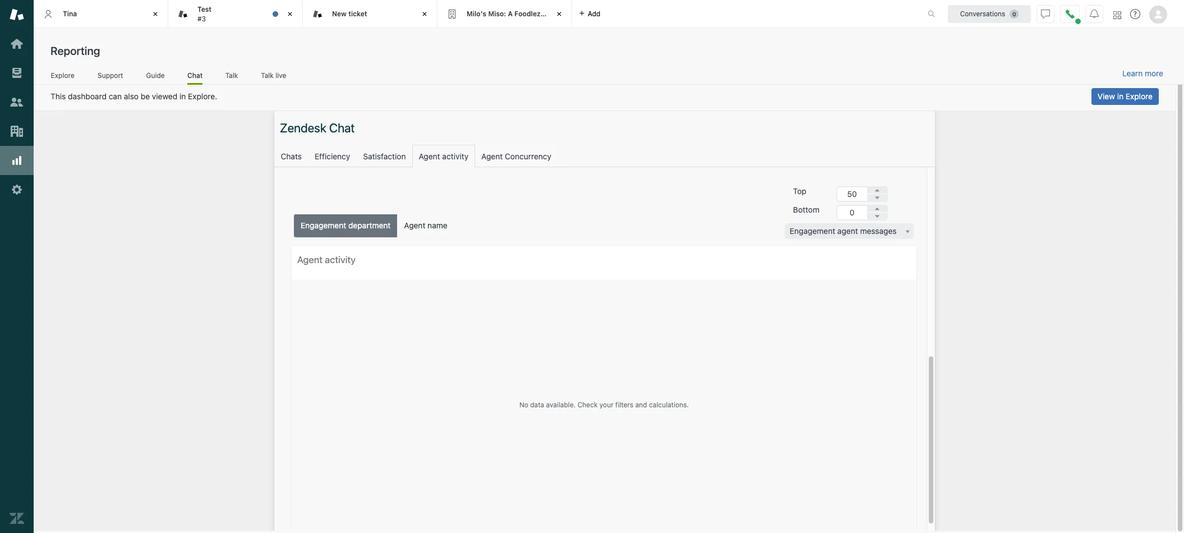 Task type: vqa. For each thing, say whether or not it's contained in the screenshot.
Conversations 'button'
yes



Task type: describe. For each thing, give the bounding box(es) containing it.
zendesk image
[[10, 511, 24, 526]]

0 vertical spatial explore
[[51, 71, 74, 79]]

notifications image
[[1090, 9, 1099, 18]]

explore link
[[50, 71, 75, 83]]

ticket
[[349, 9, 367, 18]]

live
[[276, 71, 286, 79]]

in inside 'view in explore' button
[[1118, 91, 1124, 101]]

a
[[508, 9, 513, 18]]

also
[[124, 91, 139, 101]]

subsidiary
[[542, 9, 578, 18]]

views image
[[10, 66, 24, 80]]

can
[[109, 91, 122, 101]]

close image for tina
[[150, 8, 161, 20]]

chat
[[187, 71, 203, 79]]

learn more link
[[1123, 68, 1164, 79]]

#3
[[198, 14, 206, 23]]

support
[[98, 71, 123, 79]]

viewed
[[152, 91, 177, 101]]

organizations image
[[10, 124, 24, 139]]

this dashboard can also be viewed in explore.
[[50, 91, 217, 101]]

get started image
[[10, 36, 24, 51]]

conversations
[[960, 9, 1006, 18]]

explore inside button
[[1126, 91, 1153, 101]]

customers image
[[10, 95, 24, 109]]

main element
[[0, 0, 34, 533]]

add button
[[572, 0, 607, 27]]

close image for milo's miso: a foodlez subsidiary
[[554, 8, 565, 20]]

admin image
[[10, 182, 24, 197]]

talk for talk
[[225, 71, 238, 79]]

talk live
[[261, 71, 286, 79]]

guide link
[[146, 71, 165, 83]]

close image
[[419, 8, 430, 20]]

milo's miso: a foodlez subsidiary
[[467, 9, 578, 18]]

new ticket tab
[[303, 0, 438, 28]]



Task type: locate. For each thing, give the bounding box(es) containing it.
1 in from the left
[[180, 91, 186, 101]]

close image
[[150, 8, 161, 20], [284, 8, 296, 20], [554, 8, 565, 20]]

explore up this
[[51, 71, 74, 79]]

new
[[332, 9, 347, 18]]

explore down learn more 'link' at the top of the page
[[1126, 91, 1153, 101]]

0 horizontal spatial talk
[[225, 71, 238, 79]]

test #3
[[198, 5, 212, 23]]

support link
[[97, 71, 123, 83]]

guide
[[146, 71, 165, 79]]

close image left add dropdown button in the top of the page
[[554, 8, 565, 20]]

2 close image from the left
[[284, 8, 296, 20]]

get help image
[[1131, 9, 1141, 19]]

1 horizontal spatial in
[[1118, 91, 1124, 101]]

close image left 'new'
[[284, 8, 296, 20]]

zendesk support image
[[10, 7, 24, 22]]

tina tab
[[34, 0, 168, 28]]

tabs tab list
[[34, 0, 916, 28]]

more
[[1145, 68, 1164, 78]]

close image inside milo's miso: a foodlez subsidiary tab
[[554, 8, 565, 20]]

view in explore
[[1098, 91, 1153, 101]]

2 horizontal spatial close image
[[554, 8, 565, 20]]

reporting image
[[10, 153, 24, 168]]

1 horizontal spatial explore
[[1126, 91, 1153, 101]]

talk live link
[[261, 71, 287, 83]]

learn
[[1123, 68, 1143, 78]]

1 vertical spatial explore
[[1126, 91, 1153, 101]]

3 close image from the left
[[554, 8, 565, 20]]

talk
[[225, 71, 238, 79], [261, 71, 274, 79]]

test
[[198, 5, 212, 14]]

view in explore button
[[1092, 88, 1159, 105]]

1 close image from the left
[[150, 8, 161, 20]]

in right viewed
[[180, 91, 186, 101]]

tab containing test
[[168, 0, 303, 28]]

reporting
[[50, 44, 100, 57]]

close image inside tina tab
[[150, 8, 161, 20]]

add
[[588, 9, 601, 18]]

tab
[[168, 0, 303, 28]]

0 horizontal spatial in
[[180, 91, 186, 101]]

2 talk from the left
[[261, 71, 274, 79]]

close image inside tab
[[284, 8, 296, 20]]

be
[[141, 91, 150, 101]]

new ticket
[[332, 9, 367, 18]]

1 talk from the left
[[225, 71, 238, 79]]

button displays agent's chat status as invisible. image
[[1041, 9, 1050, 18]]

zendesk products image
[[1114, 11, 1122, 19]]

explore.
[[188, 91, 217, 101]]

0 horizontal spatial close image
[[150, 8, 161, 20]]

talk link
[[225, 71, 238, 83]]

explore
[[51, 71, 74, 79], [1126, 91, 1153, 101]]

1 horizontal spatial close image
[[284, 8, 296, 20]]

talk for talk live
[[261, 71, 274, 79]]

close image left #3
[[150, 8, 161, 20]]

tina
[[63, 9, 77, 18]]

foodlez
[[515, 9, 541, 18]]

talk left live
[[261, 71, 274, 79]]

milo's
[[467, 9, 487, 18]]

learn more
[[1123, 68, 1164, 78]]

in
[[180, 91, 186, 101], [1118, 91, 1124, 101]]

dashboard
[[68, 91, 107, 101]]

milo's miso: a foodlez subsidiary tab
[[438, 0, 578, 28]]

talk right 'chat' on the top
[[225, 71, 238, 79]]

in right view
[[1118, 91, 1124, 101]]

this
[[50, 91, 66, 101]]

2 in from the left
[[1118, 91, 1124, 101]]

1 horizontal spatial talk
[[261, 71, 274, 79]]

conversations button
[[948, 5, 1031, 23]]

0 horizontal spatial explore
[[51, 71, 74, 79]]

chat link
[[187, 71, 203, 85]]

miso:
[[488, 9, 506, 18]]

view
[[1098, 91, 1115, 101]]



